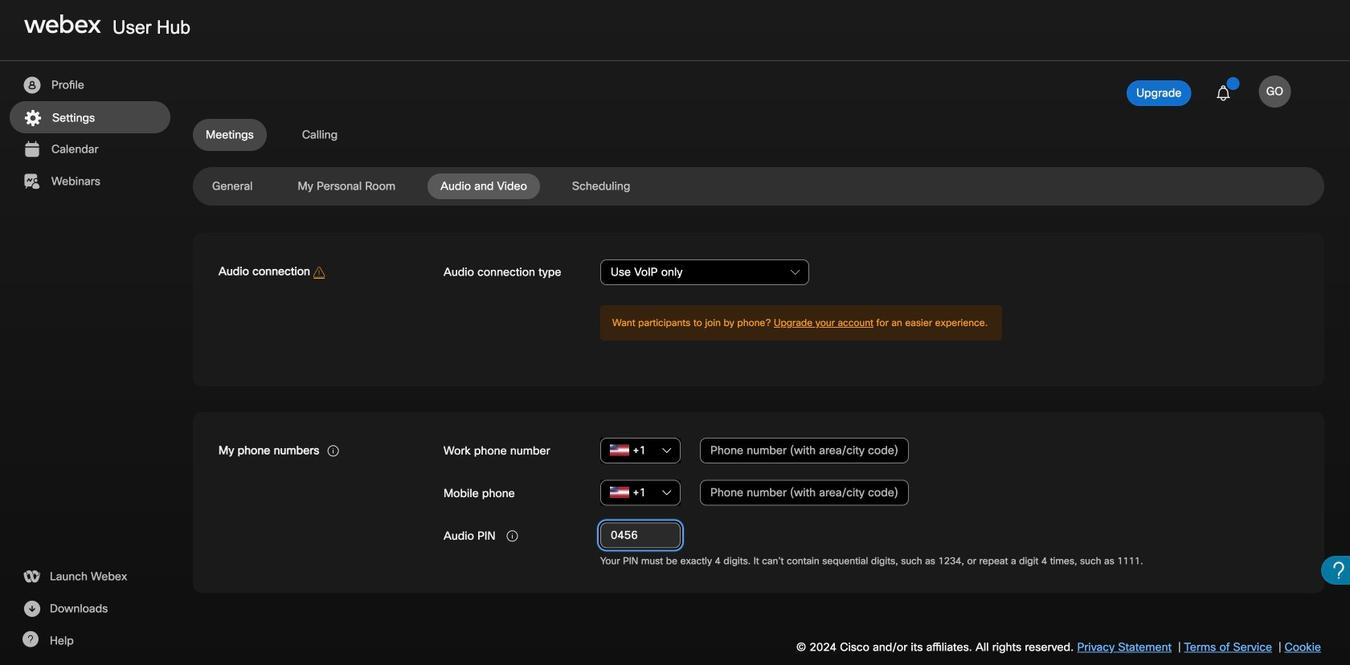Task type: locate. For each thing, give the bounding box(es) containing it.
1 new image from the top
[[610, 445, 630, 456]]

cisco webex image
[[24, 14, 101, 34]]

Work phone text field
[[700, 438, 909, 464]]

new image
[[610, 445, 630, 456], [610, 487, 630, 499]]

1 vertical spatial new image
[[610, 487, 630, 499]]

0 vertical spatial new image
[[610, 445, 630, 456]]

     search field
[[601, 438, 681, 464]]

     search field
[[601, 481, 681, 506]]

2 tab list from the top
[[193, 174, 1325, 199]]

mds meetings_filled image
[[22, 140, 42, 159]]

mds webex helix filled image
[[22, 568, 41, 587]]

new image up      search field
[[610, 445, 630, 456]]

mds settings_filled image
[[23, 109, 43, 128]]

2 new image from the top
[[610, 487, 630, 499]]

0 vertical spatial tab list
[[193, 119, 1325, 151]]

new image down      search box
[[610, 487, 630, 499]]

1 vertical spatial tab list
[[193, 174, 1325, 199]]

mds people circle_filled image
[[22, 76, 42, 95]]

new image inside mobile phone group
[[610, 487, 630, 499]]

new image for      search field
[[610, 487, 630, 499]]

tab list
[[193, 119, 1325, 151], [193, 174, 1325, 199]]

ng help active image
[[22, 632, 39, 648]]

new image inside work phone number group
[[610, 445, 630, 456]]

None text field
[[601, 523, 681, 549]]



Task type: vqa. For each thing, say whether or not it's contained in the screenshot.
the bottommost tab list
yes



Task type: describe. For each thing, give the bounding box(es) containing it.
work phone number group
[[444, 438, 1299, 464]]

settings element
[[0, 119, 1351, 666]]

1 tab list from the top
[[193, 119, 1325, 151]]

Mobile phone number text field
[[700, 481, 909, 506]]

mds webinar_filled image
[[22, 172, 42, 191]]

mds content download_filled image
[[22, 600, 42, 619]]

mobile phone group
[[444, 464, 1299, 507]]

new image for      search box
[[610, 445, 630, 456]]



